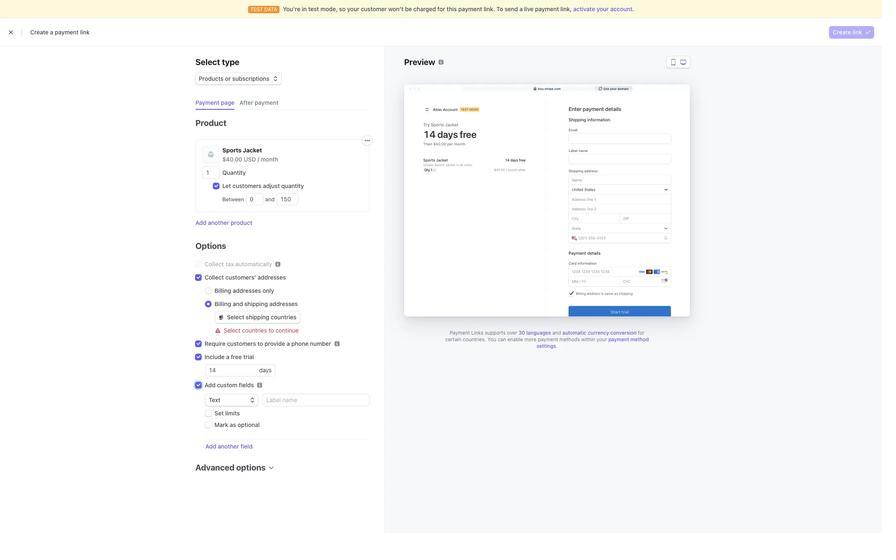Task type: vqa. For each thing, say whether or not it's contained in the screenshot.
the add in Add another product button
yes



Task type: locate. For each thing, give the bounding box(es) containing it.
billing for billing and shipping addresses
[[215, 300, 231, 307]]

billing down customers'
[[215, 287, 231, 294]]

2 vertical spatial select
[[224, 327, 241, 334]]

let
[[222, 182, 231, 189]]

create
[[30, 29, 49, 36], [833, 29, 851, 36]]

add another field button
[[205, 442, 253, 451]]

0 vertical spatial another
[[208, 219, 229, 226]]

0 vertical spatial customers
[[233, 182, 262, 189]]

0 horizontal spatial create
[[30, 29, 49, 36]]

addresses
[[258, 274, 286, 281], [233, 287, 261, 294], [270, 300, 298, 307]]

billing for billing addresses only
[[215, 287, 231, 294]]

1 horizontal spatial countries
[[271, 314, 297, 321]]

for inside for certain countries. you can enable more payment methods within your
[[638, 330, 645, 336]]

1 vertical spatial .
[[556, 343, 558, 349]]

payment inside button
[[196, 99, 219, 106]]

2 link from the left
[[853, 29, 862, 36]]

you're in test mode, so your customer won't be charged for this payment link. to send a live payment link, activate your account .
[[283, 5, 634, 12]]

payment up certain
[[450, 330, 470, 336]]

1 vertical spatial shipping
[[246, 314, 269, 321]]

1 horizontal spatial to
[[269, 327, 274, 334]]

custom
[[217, 382, 237, 389]]

quantity
[[281, 182, 304, 189]]

customers'
[[225, 274, 256, 281]]

add another product button
[[196, 219, 252, 227]]

select for select countries to continue
[[224, 327, 241, 334]]

addresses up only
[[258, 274, 286, 281]]

methods
[[560, 336, 580, 343]]

a
[[520, 5, 523, 12], [50, 29, 53, 36], [287, 340, 290, 347], [226, 353, 229, 360]]

and up methods
[[553, 330, 561, 336]]

billing down billing addresses only
[[215, 300, 231, 307]]

select down billing and shipping addresses
[[227, 314, 244, 321]]

1 vertical spatial billing
[[215, 300, 231, 307]]

over
[[507, 330, 517, 336]]

test
[[308, 5, 319, 12]]

1 horizontal spatial and
[[264, 196, 276, 203]]

sports
[[222, 147, 242, 154]]

1 create from the left
[[30, 29, 49, 36]]

settings
[[537, 343, 556, 349]]

countries up the 'continue'
[[271, 314, 297, 321]]

provide
[[265, 340, 285, 347]]

enable
[[508, 336, 523, 343]]

to down select countries to continue
[[258, 340, 263, 347]]

select for select type
[[196, 57, 220, 67]]

for up method
[[638, 330, 645, 336]]

select up products
[[196, 57, 220, 67]]

product
[[196, 118, 227, 128]]

your right so
[[347, 5, 359, 12]]

0 horizontal spatial link
[[80, 29, 90, 36]]

and down billing addresses only
[[233, 300, 243, 307]]

payment left page
[[196, 99, 219, 106]]

add up 'advanced' at the left of the page
[[205, 443, 216, 450]]

another for product
[[208, 219, 229, 226]]

activate
[[573, 5, 595, 12]]

field
[[241, 443, 253, 450]]

1 horizontal spatial payment
[[450, 330, 470, 336]]

payment method settings
[[537, 336, 649, 349]]

payment for payment page
[[196, 99, 219, 106]]

1 horizontal spatial for
[[638, 330, 645, 336]]

0 vertical spatial collect
[[205, 261, 224, 268]]

shipping down billing and shipping addresses
[[246, 314, 269, 321]]

0 horizontal spatial payment
[[196, 99, 219, 106]]

collect
[[205, 261, 224, 268], [205, 274, 224, 281]]

another left field
[[218, 443, 239, 450]]

supports
[[485, 330, 506, 336]]

1 vertical spatial to
[[258, 340, 263, 347]]

or
[[225, 75, 231, 82]]

payment
[[458, 5, 482, 12], [535, 5, 559, 12], [55, 29, 79, 36], [255, 99, 279, 106], [538, 336, 558, 343], [609, 336, 629, 343]]

collect left tax
[[205, 261, 224, 268]]

0 vertical spatial billing
[[215, 287, 231, 294]]

select up require
[[224, 327, 241, 334]]

shipping up select shipping countries button
[[245, 300, 268, 307]]

to for provide
[[258, 340, 263, 347]]

activate your account link
[[573, 5, 633, 12]]

select inside button
[[227, 314, 244, 321]]

payment inside 'button'
[[255, 99, 279, 106]]

0 vertical spatial payment
[[196, 99, 219, 106]]

1 vertical spatial payment
[[450, 330, 470, 336]]

add for add another field
[[205, 443, 216, 450]]

None number field
[[205, 365, 259, 376]]

to for continue
[[269, 327, 274, 334]]

2 horizontal spatial and
[[553, 330, 561, 336]]

fields
[[239, 382, 254, 389]]

live
[[524, 5, 534, 12]]

1 vertical spatial customers
[[227, 340, 256, 347]]

you
[[488, 336, 496, 343]]

Minimum adjustable quantity number field
[[246, 193, 263, 205]]

advanced options button
[[192, 457, 274, 473]]

your inside for certain countries. you can enable more payment methods within your
[[597, 336, 607, 343]]

1 vertical spatial another
[[218, 443, 239, 450]]

to inside alert
[[269, 327, 274, 334]]

options
[[196, 241, 226, 251]]

1 vertical spatial collect
[[205, 274, 224, 281]]

0 vertical spatial select
[[196, 57, 220, 67]]

0 vertical spatial addresses
[[258, 274, 286, 281]]

payment link settings tab list
[[192, 96, 370, 110]]

your right use
[[610, 87, 617, 90]]

collect customers' addresses
[[205, 274, 286, 281]]

customers for let
[[233, 182, 262, 189]]

0 horizontal spatial to
[[258, 340, 263, 347]]

0 horizontal spatial countries
[[242, 327, 267, 334]]

payment
[[196, 99, 219, 106], [450, 330, 470, 336]]

another for field
[[218, 443, 239, 450]]

1 vertical spatial for
[[638, 330, 645, 336]]

svg image
[[365, 138, 370, 143], [219, 315, 224, 320]]

shipping inside button
[[246, 314, 269, 321]]

number
[[310, 340, 331, 347]]

automatic
[[563, 330, 587, 336]]

0 vertical spatial to
[[269, 327, 274, 334]]

1 horizontal spatial .
[[633, 5, 634, 12]]

this
[[447, 5, 457, 12]]

preview
[[404, 57, 435, 67]]

select countries to continue
[[224, 327, 299, 334]]

Quantity number field
[[203, 167, 219, 179]]

quantity
[[222, 169, 246, 176]]

link,
[[561, 5, 572, 12]]

0 horizontal spatial for
[[438, 5, 445, 12]]

for
[[438, 5, 445, 12], [638, 330, 645, 336]]

2 vertical spatial and
[[553, 330, 561, 336]]

free
[[231, 353, 242, 360]]

for left this
[[438, 5, 445, 12]]

1 horizontal spatial create
[[833, 29, 851, 36]]

and down adjust
[[264, 196, 276, 203]]

1 vertical spatial svg image
[[219, 315, 224, 320]]

so
[[339, 5, 346, 12]]

usd
[[244, 156, 256, 163]]

products or subscriptions button
[[196, 71, 281, 85]]

link
[[80, 29, 90, 36], [853, 29, 862, 36]]

your
[[347, 5, 359, 12], [597, 5, 609, 12], [610, 87, 617, 90], [597, 336, 607, 343]]

options
[[236, 463, 266, 472]]

your down automatic currency conversion link
[[597, 336, 607, 343]]

1 vertical spatial add
[[205, 382, 216, 389]]

add left custom
[[205, 382, 216, 389]]

0 vertical spatial svg image
[[365, 138, 370, 143]]

currency
[[588, 330, 609, 336]]

tax
[[225, 261, 234, 268]]

0 vertical spatial for
[[438, 5, 445, 12]]

include a free trial
[[205, 353, 254, 360]]

create inside button
[[833, 29, 851, 36]]

2 vertical spatial add
[[205, 443, 216, 450]]

1 vertical spatial countries
[[242, 327, 267, 334]]

.
[[633, 5, 634, 12], [556, 343, 558, 349]]

2 create from the left
[[833, 29, 851, 36]]

to up require customers to provide a phone number
[[269, 327, 274, 334]]

countries down select shipping countries button
[[242, 327, 267, 334]]

as
[[230, 421, 236, 428]]

your right activate
[[597, 5, 609, 12]]

2 collect from the top
[[205, 274, 224, 281]]

countries
[[271, 314, 297, 321], [242, 327, 267, 334]]

limits
[[225, 410, 240, 417]]

0 vertical spatial add
[[196, 219, 206, 226]]

customers
[[233, 182, 262, 189], [227, 340, 256, 347]]

sports jacket $40.00 usd / month
[[222, 147, 278, 163]]

add up options
[[196, 219, 206, 226]]

0 horizontal spatial svg image
[[219, 315, 224, 320]]

add
[[196, 219, 206, 226], [205, 382, 216, 389], [205, 443, 216, 450]]

customers up free
[[227, 340, 256, 347]]

payment for payment links supports over 30 languages and automatic currency conversion
[[450, 330, 470, 336]]

2 billing from the top
[[215, 300, 231, 307]]

addresses down 'collect customers' addresses'
[[233, 287, 261, 294]]

certain
[[445, 336, 462, 343]]

1 collect from the top
[[205, 261, 224, 268]]

use your domain
[[604, 87, 629, 90]]

link inside create link button
[[853, 29, 862, 36]]

another
[[208, 219, 229, 226], [218, 443, 239, 450]]

1 vertical spatial and
[[233, 300, 243, 307]]

addresses down only
[[270, 300, 298, 307]]

select
[[196, 57, 220, 67], [227, 314, 244, 321], [224, 327, 241, 334]]

you're
[[283, 5, 300, 12]]

customers up minimum adjustable quantity number field
[[233, 182, 262, 189]]

1 vertical spatial select
[[227, 314, 244, 321]]

collect tax automatically
[[205, 261, 272, 268]]

0 vertical spatial countries
[[271, 314, 297, 321]]

select countries to continue alert
[[215, 326, 370, 335]]

1 billing from the top
[[215, 287, 231, 294]]

collect left customers'
[[205, 274, 224, 281]]

1 horizontal spatial link
[[853, 29, 862, 36]]

create for create a payment link
[[30, 29, 49, 36]]

another left product on the left top of page
[[208, 219, 229, 226]]

select inside alert
[[224, 327, 241, 334]]



Task type: describe. For each thing, give the bounding box(es) containing it.
payment links supports over 30 languages and automatic currency conversion
[[450, 330, 637, 336]]

optional
[[238, 421, 260, 428]]

select shipping countries button
[[215, 312, 300, 323]]

30 languages link
[[519, 330, 551, 336]]

payment page button
[[192, 96, 240, 110]]

0 vertical spatial .
[[633, 5, 634, 12]]

mark as optional
[[215, 421, 260, 428]]

subscriptions
[[232, 75, 269, 82]]

2 vertical spatial addresses
[[270, 300, 298, 307]]

customer
[[361, 5, 387, 12]]

automatically
[[235, 261, 272, 268]]

let customers adjust quantity
[[222, 182, 304, 189]]

billing and shipping addresses
[[215, 300, 298, 307]]

$40.00
[[222, 156, 242, 163]]

use your domain button
[[595, 86, 633, 91]]

payment inside the payment method settings
[[609, 336, 629, 343]]

countries inside alert
[[242, 327, 267, 334]]

Label name text field
[[263, 394, 370, 406]]

trial
[[243, 353, 254, 360]]

create for create link
[[833, 29, 851, 36]]

days button
[[259, 365, 275, 376]]

only
[[263, 287, 274, 294]]

jacket
[[243, 147, 262, 154]]

conversion
[[611, 330, 637, 336]]

link.
[[484, 5, 495, 12]]

use
[[604, 87, 609, 90]]

1 link from the left
[[80, 29, 90, 36]]

after payment button
[[236, 96, 284, 110]]

can
[[498, 336, 506, 343]]

payment method settings link
[[537, 336, 649, 349]]

create link button
[[830, 26, 874, 38]]

add another field
[[205, 443, 253, 450]]

require customers to provide a phone number
[[205, 340, 331, 347]]

automatic currency conversion link
[[563, 330, 637, 336]]

your inside use your domain button
[[610, 87, 617, 90]]

links
[[471, 330, 484, 336]]

products
[[199, 75, 224, 82]]

select for select shipping countries
[[227, 314, 244, 321]]

products or subscriptions
[[199, 75, 269, 82]]

1 vertical spatial addresses
[[233, 287, 261, 294]]

add custom fields
[[205, 382, 254, 389]]

page
[[221, 99, 235, 106]]

be
[[405, 5, 412, 12]]

set
[[215, 410, 224, 417]]

advanced options
[[196, 463, 266, 472]]

days
[[259, 367, 272, 374]]

after
[[240, 99, 253, 106]]

set limits
[[215, 410, 240, 417]]

advanced
[[196, 463, 235, 472]]

customers for require
[[227, 340, 256, 347]]

/
[[257, 156, 259, 163]]

add another product
[[196, 219, 252, 226]]

between
[[222, 196, 246, 203]]

0 vertical spatial and
[[264, 196, 276, 203]]

more
[[525, 336, 537, 343]]

method
[[631, 336, 649, 343]]

continue
[[276, 327, 299, 334]]

0 horizontal spatial .
[[556, 343, 558, 349]]

to
[[497, 5, 503, 12]]

require
[[205, 340, 226, 347]]

product
[[231, 219, 252, 226]]

account
[[611, 5, 633, 12]]

1 horizontal spatial svg image
[[365, 138, 370, 143]]

in
[[302, 5, 307, 12]]

billing addresses only
[[215, 287, 274, 294]]

won't
[[388, 5, 404, 12]]

countries inside button
[[271, 314, 297, 321]]

0 vertical spatial shipping
[[245, 300, 268, 307]]

mode,
[[321, 5, 338, 12]]

type
[[222, 57, 240, 67]]

add for add another product
[[196, 219, 206, 226]]

create link
[[833, 29, 862, 36]]

select type
[[196, 57, 240, 67]]

after payment
[[240, 99, 279, 106]]

buy.stripe.com
[[538, 87, 561, 90]]

svg image inside select shipping countries button
[[219, 315, 224, 320]]

select shipping countries
[[227, 314, 297, 321]]

collect for collect customers' addresses
[[205, 274, 224, 281]]

domain
[[618, 87, 629, 90]]

add for add custom fields
[[205, 382, 216, 389]]

mark
[[215, 421, 228, 428]]

month
[[261, 156, 278, 163]]

within
[[582, 336, 595, 343]]

collect for collect tax automatically
[[205, 261, 224, 268]]

0 horizontal spatial and
[[233, 300, 243, 307]]

for certain countries. you can enable more payment methods within your
[[445, 330, 645, 343]]

payment page
[[196, 99, 235, 106]]

Maximum adjustable quantity number field
[[277, 193, 298, 205]]

countries.
[[463, 336, 486, 343]]

adjust
[[263, 182, 280, 189]]

payment inside for certain countries. you can enable more payment methods within your
[[538, 336, 558, 343]]

payment page tab panel
[[189, 110, 372, 485]]

create a payment link
[[30, 29, 90, 36]]



